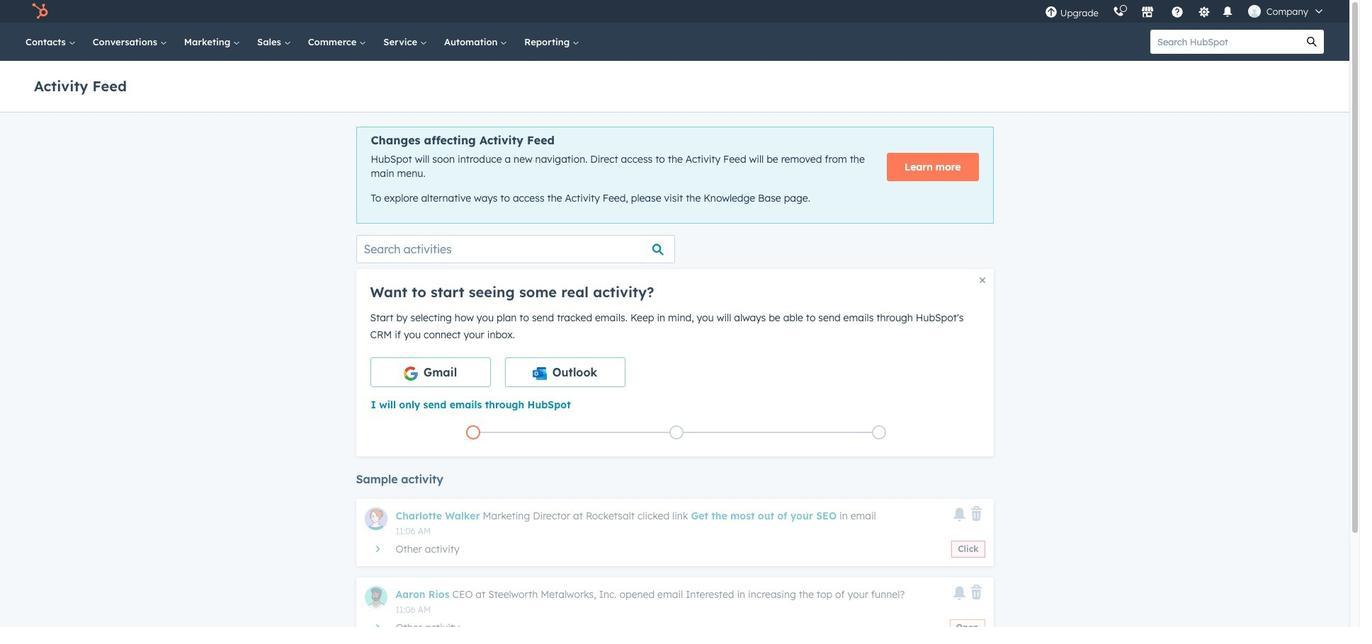 Task type: describe. For each thing, give the bounding box(es) containing it.
jacob simon image
[[1248, 5, 1261, 18]]

close image
[[980, 278, 985, 283]]

Search HubSpot search field
[[1151, 30, 1300, 54]]

marketplaces image
[[1141, 6, 1154, 19]]



Task type: vqa. For each thing, say whether or not it's contained in the screenshot.
Connected
no



Task type: locate. For each thing, give the bounding box(es) containing it.
onboarding.steps.finalstep.title image
[[876, 430, 883, 437]]

menu
[[1038, 0, 1333, 23]]

list
[[372, 423, 981, 443]]

onboarding.steps.sendtrackedemailingmail.title image
[[673, 430, 680, 437]]

None checkbox
[[370, 358, 491, 387]]

Search activities search field
[[356, 235, 675, 263]]

None checkbox
[[505, 358, 625, 387]]



